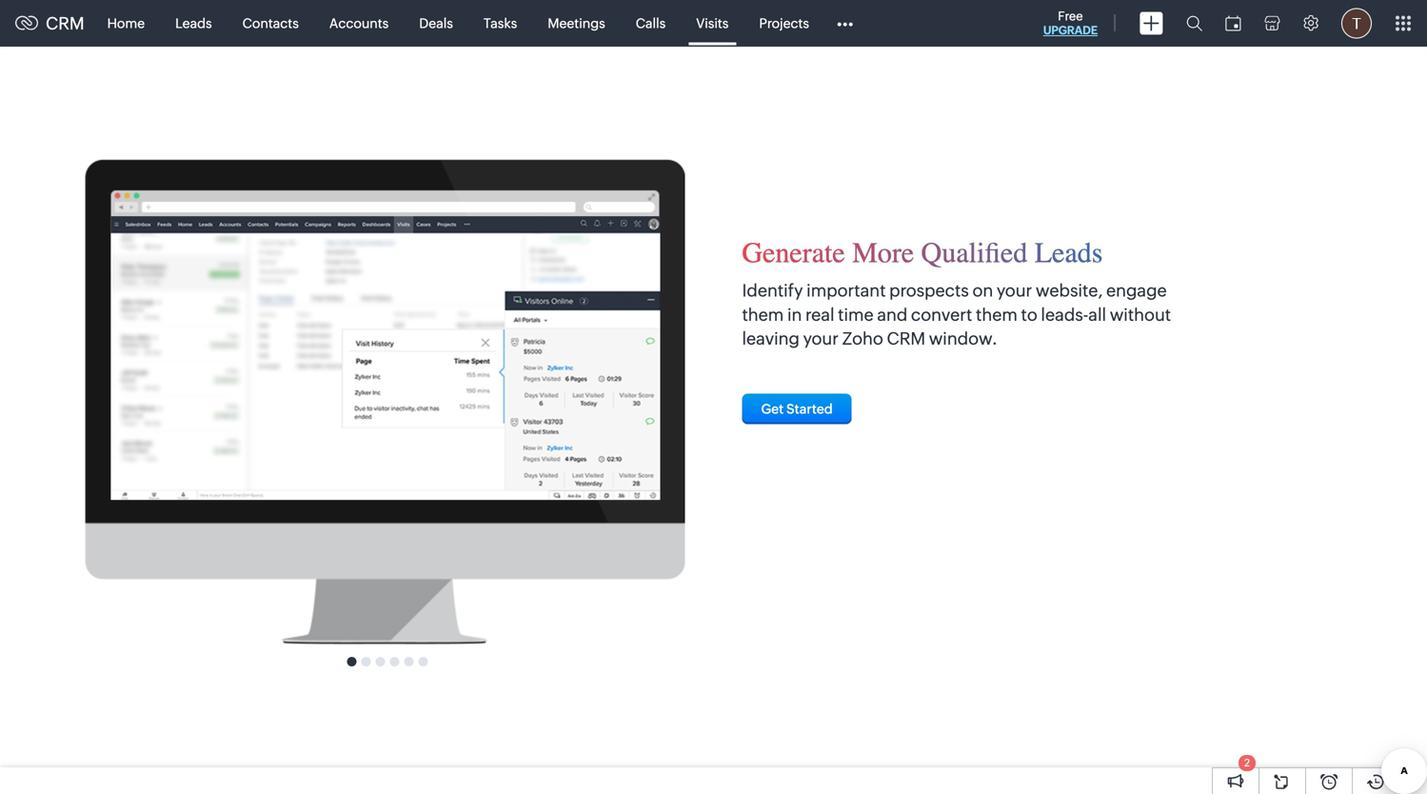 Task type: vqa. For each thing, say whether or not it's contained in the screenshot.
them
yes



Task type: locate. For each thing, give the bounding box(es) containing it.
1 horizontal spatial your
[[997, 281, 1033, 301]]

leads up website,
[[1035, 237, 1104, 270]]

0 horizontal spatial them
[[742, 305, 784, 325]]

accounts link
[[314, 0, 404, 46]]

profile element
[[1331, 0, 1384, 46]]

free upgrade
[[1044, 9, 1098, 37]]

crm down and
[[887, 329, 926, 349]]

get
[[762, 402, 784, 417]]

in
[[788, 305, 802, 325]]

prospects
[[890, 281, 970, 301]]

1 horizontal spatial them
[[976, 305, 1018, 325]]

crm
[[46, 14, 84, 33], [887, 329, 926, 349]]

projects
[[760, 16, 810, 31]]

deals link
[[404, 0, 469, 46]]

visits link
[[681, 0, 744, 46]]

1 vertical spatial your
[[804, 329, 839, 349]]

0 horizontal spatial your
[[804, 329, 839, 349]]

leads link
[[160, 0, 227, 46]]

tasks link
[[469, 0, 533, 46]]

0 vertical spatial leads
[[175, 16, 212, 31]]

leads-
[[1042, 305, 1089, 325]]

generate more qualified leads
[[742, 237, 1104, 270]]

1 vertical spatial crm
[[887, 329, 926, 349]]

create menu image
[[1140, 12, 1164, 35]]

home link
[[92, 0, 160, 46]]

2
[[1245, 757, 1251, 769]]

important
[[807, 281, 886, 301]]

profile image
[[1342, 8, 1373, 39]]

Other Modules field
[[825, 8, 866, 39]]

projects link
[[744, 0, 825, 46]]

create menu element
[[1129, 0, 1175, 46]]

your
[[997, 281, 1033, 301], [804, 329, 839, 349]]

crm left home
[[46, 14, 84, 33]]

contacts link
[[227, 0, 314, 46]]

search image
[[1187, 15, 1203, 31]]

your up to
[[997, 281, 1033, 301]]

contacts
[[243, 16, 299, 31]]

1 horizontal spatial crm
[[887, 329, 926, 349]]

them up leaving
[[742, 305, 784, 325]]

2 them from the left
[[976, 305, 1018, 325]]

your down real
[[804, 329, 839, 349]]

1 vertical spatial leads
[[1035, 237, 1104, 270]]

engage
[[1107, 281, 1167, 301]]

them down on
[[976, 305, 1018, 325]]

them
[[742, 305, 784, 325], [976, 305, 1018, 325]]

on
[[973, 281, 994, 301]]

leads
[[175, 16, 212, 31], [1035, 237, 1104, 270]]

leads right home
[[175, 16, 212, 31]]

0 horizontal spatial crm
[[46, 14, 84, 33]]

to
[[1022, 305, 1038, 325]]



Task type: describe. For each thing, give the bounding box(es) containing it.
search element
[[1175, 0, 1215, 47]]

get started
[[762, 402, 833, 417]]

qualified
[[922, 237, 1028, 270]]

real
[[806, 305, 835, 325]]

crm inside identify important prospects on your website, engage them in real time and convert them to leads-all without leaving your zoho crm window.
[[887, 329, 926, 349]]

website,
[[1036, 281, 1103, 301]]

upgrade
[[1044, 24, 1098, 37]]

started
[[787, 402, 833, 417]]

get started button
[[742, 394, 852, 425]]

more
[[853, 237, 915, 270]]

accounts
[[329, 16, 389, 31]]

time
[[838, 305, 874, 325]]

identify
[[742, 281, 804, 301]]

tasks
[[484, 16, 518, 31]]

zoho
[[843, 329, 884, 349]]

crm link
[[15, 14, 84, 33]]

0 horizontal spatial leads
[[175, 16, 212, 31]]

window.
[[929, 329, 998, 349]]

1 them from the left
[[742, 305, 784, 325]]

home
[[107, 16, 145, 31]]

identify important prospects on your website, engage them in real time and convert them to leads-all without leaving your zoho crm window.
[[742, 281, 1172, 349]]

leaving
[[742, 329, 800, 349]]

calendar image
[[1226, 16, 1242, 31]]

calls link
[[621, 0, 681, 46]]

and
[[878, 305, 908, 325]]

free
[[1059, 9, 1084, 23]]

0 vertical spatial your
[[997, 281, 1033, 301]]

1 horizontal spatial leads
[[1035, 237, 1104, 270]]

deals
[[419, 16, 453, 31]]

visits
[[697, 16, 729, 31]]

meetings link
[[533, 0, 621, 46]]

without
[[1110, 305, 1172, 325]]

convert
[[912, 305, 973, 325]]

calls
[[636, 16, 666, 31]]

generate
[[742, 237, 846, 270]]

all
[[1089, 305, 1107, 325]]

0 vertical spatial crm
[[46, 14, 84, 33]]

meetings
[[548, 16, 606, 31]]



